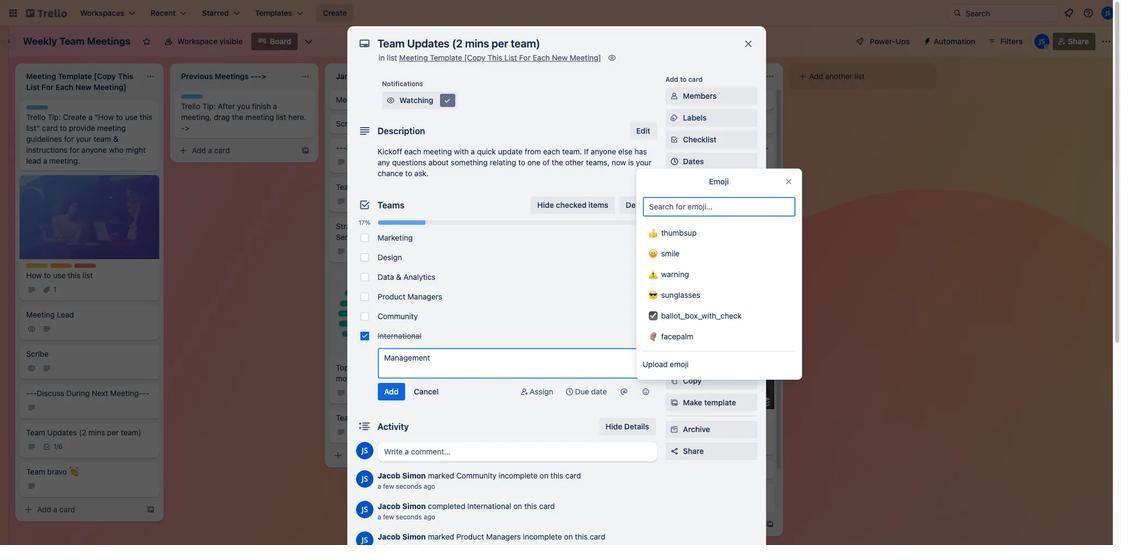 Task type: describe. For each thing, give the bounding box(es) containing it.
meeting lead link for -
[[330, 90, 469, 110]]

sm image inside "strategic influence at work: training seminar takeaways" link
[[336, 246, 347, 257]]

share for the topmost share button
[[1069, 37, 1090, 46]]

Search for emoji… text field
[[643, 197, 796, 217]]

quick
[[477, 147, 496, 156]]

any
[[378, 158, 390, 167]]

hide for hide details
[[606, 422, 623, 431]]

emoji
[[709, 177, 729, 186]]

details
[[625, 422, 650, 431]]

meeting inside the trello tip: create a "how to use this list" card to provide meeting guidelines for your team & instructions for anyone who might lead a meeting.
[[97, 123, 126, 133]]

Write a comment text field
[[378, 442, 657, 462]]

trello for trello tip: create a "how to use this list" card to provide meeting guidelines for your team & instructions for anyone who might lead a meeting.
[[26, 112, 46, 122]]

scribe for topic
[[336, 119, 359, 128]]

seminar
[[336, 232, 365, 242]]

meeting lead for clusters
[[336, 95, 384, 104]]

trello for trello tip: after you finish a meeting, drag the meeting list here. ->
[[181, 101, 200, 111]]

on inside brief discussion on artificial harmony
[[705, 414, 714, 423]]

analytics
[[404, 272, 436, 282]]

Previous Meetings ---> text field
[[175, 68, 295, 85]]

scoop
[[646, 308, 668, 317]]

ask.
[[415, 169, 429, 178]]

1 vertical spatial jacob simon (jacobsimon16) image
[[356, 442, 374, 459]]

date
[[592, 387, 607, 396]]

add a card link for meeting lead link for -
[[330, 448, 452, 463]]

to right "how
[[116, 112, 123, 122]]

add a card link for "trello tip: create a "how to use this list" card to provide meeting guidelines for your team & instructions for anyone who might lead a meeting." link
[[20, 502, 142, 517]]

jacob for jacob simon marked community incomplete on this card a few seconds ago
[[378, 471, 401, 480]]

trello tip: create a "how to use this list" card to provide meeting guidelines for your team & instructions for anyone who might lead a meeting.
[[26, 112, 153, 165]]

add a card for add a card 'link' related to meeting lead link for -
[[347, 450, 385, 460]]

pr
[[491, 222, 501, 231]]

template
[[705, 398, 737, 407]]

meeting lead link for on
[[640, 90, 775, 110]]

topic clusters - making our content more... clustery link
[[330, 267, 469, 404]]

add power-ups
[[683, 266, 740, 275]]

for
[[519, 53, 531, 62]]

1 vertical spatial incomplete
[[523, 532, 562, 541]]

harmony
[[646, 425, 678, 434]]

international inside jacob simon completed international on this card a few seconds ago
[[468, 501, 512, 511]]

another
[[826, 71, 853, 81]]

due
[[575, 387, 590, 396]]

Add an item text field
[[378, 348, 657, 379]]

list"
[[26, 123, 40, 133]]

visible
[[220, 37, 243, 46]]

0 vertical spatial share button
[[1053, 33, 1096, 50]]

team
[[94, 134, 111, 144]]

0 horizontal spatial lead
[[57, 310, 74, 319]]

card inside jacob simon completed international on this card a few seconds ago
[[540, 501, 555, 511]]

tip: for create
[[48, 112, 61, 122]]

cancel link
[[408, 383, 445, 401]]

January 16th text field
[[640, 68, 760, 85]]

anyone inside the trello tip: create a "how to use this list" card to provide meeting guidelines for your team & instructions for anyone who might lead a meeting.
[[82, 145, 107, 154]]

0 vertical spatial for
[[64, 134, 74, 144]]

per for making
[[417, 182, 429, 192]]

remote
[[646, 297, 673, 306]]

anyone inside the kickoff each meeting with a quick update from each team. if anyone else has any questions about something relating to one of the other teams, now is your chance to ask.
[[591, 147, 617, 156]]

a few seconds ago link for completed
[[378, 513, 435, 521]]

might
[[126, 145, 146, 154]]

something
[[451, 158, 488, 167]]

clusters
[[357, 363, 385, 372]]

0 vertical spatial jacob simon (jacobsimon16) image
[[1035, 34, 1050, 49]]

one
[[528, 158, 541, 167]]

add a card link for trello tip: after you finish a meeting, drag the meeting list here. -> link at the top of the page
[[175, 143, 297, 158]]

list inside add another list link
[[855, 71, 865, 81]]

make template
[[683, 398, 737, 407]]

marked for product
[[428, 532, 455, 541]]

0 vertical spatial product
[[378, 292, 406, 301]]

team bravo 👏 link for takeaways
[[330, 408, 469, 443]]

meeting up notifications
[[400, 53, 428, 62]]

trello tip: create a "how to use this list" card to provide meeting guidelines for your team & instructions for anyone who might lead a meeting. link
[[20, 101, 159, 171]]

ups inside button
[[896, 37, 910, 46]]

discuss up relating
[[502, 143, 529, 152]]

on inside jacob simon marked community incomplete on this card a few seconds ago
[[540, 471, 549, 480]]

delete link
[[620, 196, 656, 214]]

2 vertical spatial jacob simon (jacobsimon16) image
[[356, 501, 374, 518]]

training
[[437, 222, 465, 231]]

scribe link for -
[[330, 114, 469, 134]]

mins for artificial
[[708, 182, 725, 192]]

thumbsup link
[[643, 223, 796, 243]]

0 horizontal spatial updates
[[47, 428, 77, 437]]

copy link
[[666, 372, 758, 390]]

drag
[[214, 112, 230, 122]]

branding campaign update
[[646, 464, 743, 473]]

0 horizontal spatial ups
[[689, 250, 701, 258]]

lead for clusters
[[367, 95, 384, 104]]

add inside add power-ups link
[[683, 266, 698, 275]]

team bravo 👏 for ---discuss during next meeting---
[[26, 467, 79, 476]]

create from template… image
[[146, 505, 155, 514]]

meeting,
[[181, 112, 212, 122]]

2 each from the left
[[544, 147, 561, 156]]

completed
[[428, 501, 466, 511]]

sm image inside add a card 'link'
[[178, 145, 189, 156]]

meeting down the 'add to card'
[[646, 95, 675, 104]]

simon for marked
[[403, 471, 426, 480]]

meeting lead for discussion
[[646, 95, 694, 104]]

0/8
[[695, 440, 705, 448]]

use inside the trello tip: create a "how to use this list" card to provide meeting guidelines for your team & instructions for anyone who might lead a meeting.
[[125, 112, 138, 122]]

strategic influence at work: training seminar takeaways
[[336, 222, 465, 242]]

create button
[[316, 4, 354, 22]]

1 vertical spatial power-
[[666, 250, 689, 258]]

board link
[[252, 33, 298, 50]]

per for artificial
[[727, 182, 739, 192]]

sunglasses
[[662, 290, 701, 300]]

add a card for add a card 'link' corresponding to "trello tip: create a "how to use this list" card to provide meeting guidelines for your team & instructions for anyone who might lead a meeting." link
[[37, 504, 75, 514]]

sunglasses link
[[643, 285, 796, 305]]

hide checked items
[[538, 200, 609, 210]]

sm image inside members link
[[669, 91, 680, 101]]

weekly
[[23, 35, 57, 47]]

team updates (2 mins per team) for on
[[646, 182, 761, 192]]

primary element
[[0, 0, 1122, 26]]

sm image inside checklist link
[[669, 134, 680, 145]]

power-ups inside button
[[870, 37, 910, 46]]

remote work campaign: the scoop
[[646, 297, 749, 317]]

cover
[[683, 200, 705, 210]]

strategic
[[336, 222, 368, 231]]

updates for discussion
[[667, 182, 697, 192]]

discuss left kickoff
[[347, 143, 374, 152]]

move
[[683, 354, 703, 363]]

add inside add another list link
[[810, 71, 824, 81]]

a inside trello tip: after you finish a meeting, drag the meeting list here. ->
[[273, 101, 277, 111]]

0 horizontal spatial update
[[503, 222, 529, 231]]

1 vertical spatial &
[[396, 272, 402, 282]]

ago inside jacob simon completed international on this card a few seconds ago
[[424, 513, 435, 521]]

other
[[566, 158, 584, 167]]

filters button
[[985, 33, 1027, 50]]

pr update link
[[485, 217, 624, 236]]

labels
[[683, 113, 707, 122]]

if
[[584, 147, 589, 156]]

0 horizontal spatial meeting lead
[[26, 310, 74, 319]]

"how
[[95, 112, 114, 122]]

sm image inside add another list link
[[798, 71, 809, 82]]

facepalm
[[662, 332, 694, 341]]

instructions
[[26, 145, 68, 154]]

content
[[434, 363, 461, 372]]

0 horizontal spatial automation
[[666, 294, 703, 302]]

guidelines
[[26, 134, 62, 144]]

a inside jacob simon completed international on this card a few seconds ago
[[378, 513, 381, 521]]

questions
[[392, 158, 427, 167]]

checked
[[556, 200, 587, 210]]

0 horizontal spatial use
[[53, 270, 66, 280]]

influence
[[370, 222, 402, 231]]

thumbsup
[[662, 228, 697, 237]]

1 horizontal spatial update
[[717, 464, 743, 473]]

jacob for jacob simon marked product managers incomplete on this card
[[378, 532, 401, 541]]

0 horizontal spatial (2
[[79, 428, 86, 437]]

ago inside jacob simon marked community incomplete on this card a few seconds ago
[[424, 482, 435, 491]]

assign
[[530, 387, 554, 396]]

0 horizontal spatial per
[[107, 428, 119, 437]]

2 vertical spatial power-
[[700, 266, 726, 275]]

[copy
[[465, 53, 486, 62]]

0 horizontal spatial community
[[378, 312, 418, 321]]

add inside add button button
[[683, 310, 698, 320]]

1 for brief
[[673, 440, 676, 448]]

discuss up '1/6'
[[37, 388, 64, 398]]

lead for discussion
[[677, 95, 694, 104]]

👏 for next
[[69, 467, 79, 476]]

brief
[[646, 414, 663, 423]]

make
[[683, 398, 703, 407]]

campaign
[[680, 464, 715, 473]]

board
[[270, 37, 291, 46]]

meeting.
[[49, 156, 80, 165]]

sm image inside due date link
[[564, 386, 575, 397]]

17%
[[359, 219, 371, 226]]

power-ups button
[[849, 33, 917, 50]]

trello tip: after you finish a meeting, drag the meeting list here. -> link
[[175, 90, 314, 138]]

discussion
[[665, 414, 703, 423]]

0 horizontal spatial international
[[378, 331, 422, 340]]

0 horizontal spatial share button
[[666, 443, 758, 460]]

notifications
[[382, 80, 423, 88]]

work:
[[414, 222, 435, 231]]

seconds inside jacob simon marked community incomplete on this card a few seconds ago
[[396, 482, 422, 491]]

our
[[420, 363, 432, 372]]

template
[[430, 53, 463, 62]]

your inside the trello tip: create a "how to use this list" card to provide meeting guidelines for your team & instructions for anyone who might lead a meeting.
[[76, 134, 92, 144]]

simon for completed
[[403, 501, 426, 511]]

facepalm link
[[643, 327, 796, 346]]



Task type: vqa. For each thing, say whether or not it's contained in the screenshot.
Add a card for Create from template… icon related to Trello Tip: After you finish a meeting, drag the meeting list here. ->
yes



Task type: locate. For each thing, give the bounding box(es) containing it.
marketing
[[378, 233, 413, 242]]

add power-ups link
[[666, 262, 758, 279]]

0 horizontal spatial team)
[[121, 428, 141, 437]]

tip: inside trello tip: after you finish a meeting, drag the meeting list here. ->
[[203, 101, 216, 111]]

update right campaign
[[717, 464, 743, 473]]

👏
[[379, 413, 389, 422], [69, 467, 79, 476]]

seconds inside jacob simon completed international on this card a few seconds ago
[[396, 513, 422, 521]]

1 vertical spatial tip:
[[48, 112, 61, 122]]

power- up warning
[[666, 250, 689, 258]]

a few seconds ago link up completed
[[378, 482, 435, 491]]

your down has
[[636, 158, 652, 167]]

0 vertical spatial update
[[503, 222, 529, 231]]

simon inside jacob simon marked community incomplete on this card a few seconds ago
[[403, 471, 426, 480]]

checklist
[[683, 135, 717, 144]]

bravo down '1/6'
[[47, 467, 67, 476]]

updates for clusters
[[357, 182, 387, 192]]

0 vertical spatial simon
[[403, 471, 426, 480]]

0 horizontal spatial team bravo 👏 link
[[20, 462, 159, 497]]

1 ago from the top
[[424, 482, 435, 491]]

checklist link
[[666, 131, 758, 148]]

customize views image
[[303, 36, 314, 47]]

team bravo 👏 for strategic influence at work: training seminar takeaways
[[336, 413, 389, 422]]

1 horizontal spatial meeting
[[246, 112, 274, 122]]

automation
[[934, 37, 976, 46], [666, 294, 703, 302]]

0 vertical spatial bravo
[[357, 413, 377, 422]]

to down questions
[[406, 169, 413, 178]]

1 vertical spatial share
[[683, 446, 704, 456]]

2 a few seconds ago link from the top
[[378, 513, 435, 521]]

finish
[[252, 101, 271, 111]]

for up meeting. on the left top of page
[[70, 145, 79, 154]]

1 vertical spatial a few seconds ago link
[[378, 513, 435, 521]]

None submit
[[378, 383, 405, 401]]

(2 for -
[[389, 182, 396, 192]]

0 vertical spatial jacob simon (jacobsimon16) image
[[1102, 7, 1115, 20]]

power- up add another list link
[[870, 37, 896, 46]]

use
[[125, 112, 138, 122], [53, 270, 66, 280]]

sm image inside the move link
[[669, 354, 680, 364]]

1 horizontal spatial meeting lead link
[[330, 90, 469, 110]]

sm image inside meeting lead link
[[26, 323, 37, 334]]

lead down the 'add to card'
[[677, 95, 694, 104]]

update right pr
[[503, 222, 529, 231]]

on inside jacob simon completed international on this card a few seconds ago
[[514, 501, 523, 511]]

attachment button
[[666, 175, 758, 192]]

automation down search "image"
[[934, 37, 976, 46]]

2 6/6 from the left
[[673, 197, 684, 205]]

upload emoji link
[[637, 356, 802, 373]]

create from template… image
[[301, 146, 310, 155], [611, 347, 620, 356], [456, 451, 465, 460], [766, 520, 775, 529]]

members
[[683, 91, 717, 100]]

ups down smile link
[[726, 266, 740, 275]]

jacob simon (jacobsimon16) image
[[1035, 34, 1050, 49], [356, 442, 374, 459], [356, 501, 374, 518]]

to left one
[[519, 158, 526, 167]]

branding
[[646, 464, 678, 473]]

this inside jacob simon completed international on this card a few seconds ago
[[525, 501, 537, 511]]

1 vertical spatial for
[[70, 145, 79, 154]]

scribe for brief
[[646, 119, 669, 128]]

1 horizontal spatial international
[[468, 501, 512, 511]]

6/6 for clusters
[[363, 197, 374, 205]]

3 jacob from the top
[[378, 532, 401, 541]]

next
[[402, 143, 418, 152], [557, 143, 573, 152], [712, 143, 728, 152], [92, 388, 108, 398]]

your down provide
[[76, 134, 92, 144]]

to up members at the right
[[681, 75, 687, 83]]

share button down 'archive' 'link'
[[666, 443, 758, 460]]

lead
[[367, 95, 384, 104], [677, 95, 694, 104], [57, 310, 74, 319]]

your
[[76, 134, 92, 144], [636, 158, 652, 167]]

team bravo 👏 down more...
[[336, 413, 389, 422]]

anyone down team
[[82, 145, 107, 154]]

January 23rd text field
[[485, 68, 605, 85]]

sm image inside 'archive' 'link'
[[669, 424, 680, 435]]

team)
[[431, 182, 451, 192], [741, 182, 761, 192], [121, 428, 141, 437]]

kickoff each meeting with a quick update from each team. if anyone else has any questions about something relating to one of the other teams, now is your chance to ask.
[[378, 147, 652, 178]]

fields
[[713, 222, 735, 231]]

trello inside trello tip: after you finish a meeting, drag the meeting list here. ->
[[181, 101, 200, 111]]

a few seconds ago link for marked
[[378, 482, 435, 491]]

0 horizontal spatial share
[[683, 446, 704, 456]]

0 horizontal spatial meeting
[[97, 123, 126, 133]]

sm image inside meeting lead link
[[41, 323, 52, 334]]

open information menu image
[[1084, 8, 1095, 19]]

sm image inside team bravo 👏 link
[[336, 426, 347, 437]]

1 vertical spatial meeting
[[97, 123, 126, 133]]

1 vertical spatial team bravo 👏
[[26, 467, 79, 476]]

0 horizontal spatial team bravo 👏
[[26, 467, 79, 476]]

2 simon from the top
[[403, 501, 426, 511]]

team inside text box
[[59, 35, 85, 47]]

0 horizontal spatial team updates (2 mins per team)
[[26, 428, 141, 437]]

updates down "chance"
[[357, 182, 387, 192]]

2 horizontal spatial mins
[[708, 182, 725, 192]]

the inside the kickoff each meeting with a quick update from each team. if anyone else has any questions about something relating to one of the other teams, now is your chance to ask.
[[552, 158, 564, 167]]

is
[[629, 158, 634, 167]]

0 horizontal spatial meeting lead link
[[20, 305, 159, 340]]

0 horizontal spatial &
[[113, 134, 119, 144]]

>
[[185, 123, 189, 133]]

product down data
[[378, 292, 406, 301]]

6/6 down attachment
[[673, 197, 684, 205]]

1 vertical spatial create
[[63, 112, 86, 122]]

1 vertical spatial use
[[53, 270, 66, 280]]

0 notifications image
[[1063, 7, 1076, 20]]

0 vertical spatial hide
[[538, 200, 554, 210]]

meeting up about
[[424, 147, 452, 156]]

1 for remote
[[673, 322, 676, 331]]

create from template… image for january 23rd text box
[[611, 347, 620, 356]]

sm image inside team bravo 👏 link
[[26, 480, 37, 491]]

tip: inside the trello tip: create a "how to use this list" card to provide meeting guidelines for your team & instructions for anyone who might lead a meeting.
[[48, 112, 61, 122]]

anyone up teams,
[[591, 147, 617, 156]]

1 few from the top
[[383, 482, 394, 491]]

0 horizontal spatial mins
[[88, 428, 105, 437]]

1 horizontal spatial tip:
[[203, 101, 216, 111]]

marked down completed
[[428, 532, 455, 541]]

1 6/6 from the left
[[363, 197, 374, 205]]

meeting down finish
[[246, 112, 274, 122]]

power-
[[870, 37, 896, 46], [666, 250, 689, 258], [700, 266, 726, 275]]

in list meeting template [copy this list for each new meeting]
[[379, 53, 602, 62]]

0 horizontal spatial your
[[76, 134, 92, 144]]

Board name text field
[[17, 33, 136, 50]]

jacob simon (jacobsimon16) image
[[1102, 7, 1115, 20], [356, 470, 374, 488], [356, 531, 374, 545]]

2 horizontal spatial power-
[[870, 37, 896, 46]]

January 30th text field
[[330, 68, 450, 85]]

power-ups up add another list link
[[870, 37, 910, 46]]

1 horizontal spatial (2
[[389, 182, 396, 192]]

international down jacob simon marked community incomplete on this card a few seconds ago
[[468, 501, 512, 511]]

trello inside the trello tip: create a "how to use this list" card to provide meeting guidelines for your team & instructions for anyone who might lead a meeting.
[[26, 112, 46, 122]]

create
[[323, 8, 347, 17], [63, 112, 86, 122]]

1 horizontal spatial &
[[396, 272, 402, 282]]

0 vertical spatial meeting
[[246, 112, 274, 122]]

sm image inside topic clusters - making our content more... clustery link
[[336, 387, 347, 398]]

& inside the trello tip: create a "how to use this list" card to provide meeting guidelines for your team & instructions for anyone who might lead a meeting.
[[113, 134, 119, 144]]

a few seconds ago link down completed
[[378, 513, 435, 521]]

1 seconds from the top
[[396, 482, 422, 491]]

jacob inside jacob simon marked community incomplete on this card a few seconds ago
[[378, 471, 401, 480]]

list right in
[[387, 53, 397, 62]]

2 horizontal spatial lead
[[677, 95, 694, 104]]

who
[[109, 145, 124, 154]]

2 horizontal spatial per
[[727, 182, 739, 192]]

meeting inside trello tip: after you finish a meeting, drag the meeting list here. ->
[[246, 112, 274, 122]]

1 each from the left
[[405, 147, 422, 156]]

0 vertical spatial tip:
[[203, 101, 216, 111]]

archive link
[[666, 421, 758, 438]]

share button
[[1053, 33, 1096, 50], [666, 443, 758, 460]]

0 horizontal spatial 👏
[[69, 467, 79, 476]]

Meeting Template [Copy This List For Each New Meeting] text field
[[20, 68, 140, 96]]

a inside the kickoff each meeting with a quick update from each team. if anyone else has any questions about something relating to one of the other teams, now is your chance to ask.
[[471, 147, 475, 156]]

👏 for seminar
[[379, 413, 389, 422]]

to right how
[[44, 270, 51, 280]]

---discuss during next meeting--- link
[[330, 138, 469, 173], [485, 138, 624, 173], [640, 138, 775, 173], [20, 383, 159, 418]]

team) for brief discussion on artificial harmony
[[741, 182, 761, 192]]

meeting lead down how to use this list
[[26, 310, 74, 319]]

ago down completed
[[424, 513, 435, 521]]

meeting lead down january 30th text box
[[336, 95, 384, 104]]

for
[[64, 134, 74, 144], [70, 145, 79, 154]]

making
[[393, 363, 418, 372]]

- inside trello tip: after you finish a meeting, drag the meeting list here. ->
[[181, 123, 185, 133]]

smile
[[662, 249, 680, 258]]

hide for hide checked items
[[538, 200, 554, 210]]

0 vertical spatial community
[[378, 312, 418, 321]]

create from template… image for previous meetings ---> text box on the top left of the page
[[301, 146, 310, 155]]

simon inside jacob simon completed international on this card a few seconds ago
[[403, 501, 426, 511]]

team updates (2 mins per team) up cover 'link'
[[646, 182, 761, 192]]

add another list link
[[793, 68, 933, 85]]

3 simon from the top
[[403, 532, 426, 541]]

6/6
[[363, 197, 374, 205], [673, 197, 684, 205]]

how
[[26, 270, 42, 280]]

else
[[619, 147, 633, 156]]

0 vertical spatial seconds
[[396, 482, 422, 491]]

description
[[378, 126, 425, 136]]

share left show menu 'image'
[[1069, 37, 1090, 46]]

1 horizontal spatial share button
[[1053, 33, 1096, 50]]

bravo left activity
[[357, 413, 377, 422]]

labels link
[[666, 109, 758, 127]]

0 vertical spatial power-
[[870, 37, 896, 46]]

power-ups down thumbsup
[[666, 250, 701, 258]]

0 vertical spatial ups
[[896, 37, 910, 46]]

1 down how to use this list
[[53, 285, 57, 293]]

use right "how
[[125, 112, 138, 122]]

team updates (2 mins per team) for -
[[336, 182, 451, 192]]

search image
[[954, 9, 963, 17]]

team
[[59, 35, 85, 47], [336, 182, 355, 192], [646, 182, 665, 192], [336, 413, 355, 422], [26, 428, 45, 437], [26, 467, 45, 476]]

brief discussion on artificial harmony
[[646, 414, 745, 434]]

data & analytics
[[378, 272, 436, 282]]

create inside the trello tip: create a "how to use this list" card to provide meeting guidelines for your team & instructions for anyone who might lead a meeting.
[[63, 112, 86, 122]]

team) for topic clusters - making our content more... clustery
[[431, 182, 451, 192]]

jacob inside jacob simon completed international on this card a few seconds ago
[[378, 501, 401, 511]]

create inside button
[[323, 8, 347, 17]]

meeting down "how
[[97, 123, 126, 133]]

1 horizontal spatial updates
[[357, 182, 387, 192]]

each up questions
[[405, 147, 422, 156]]

trello tip: after you finish a meeting, drag the meeting list here. ->
[[181, 101, 306, 133]]

update
[[503, 222, 529, 231], [717, 464, 743, 473]]

community down "product managers"
[[378, 312, 418, 321]]

2 vertical spatial ups
[[726, 266, 740, 275]]

warning
[[662, 270, 689, 279]]

now
[[612, 158, 627, 167]]

team bravo 👏 link for meeting-
[[20, 462, 159, 497]]

1 horizontal spatial your
[[636, 158, 652, 167]]

power- inside button
[[870, 37, 896, 46]]

1 vertical spatial power-ups
[[666, 250, 701, 258]]

incomplete inside jacob simon marked community incomplete on this card a few seconds ago
[[499, 471, 538, 480]]

managers down analytics
[[408, 292, 443, 301]]

jacob for jacob simon completed international on this card a few seconds ago
[[378, 501, 401, 511]]

ups up add power-ups
[[689, 250, 701, 258]]

1 vertical spatial jacob
[[378, 501, 401, 511]]

data
[[378, 272, 394, 282]]

2 horizontal spatial team)
[[741, 182, 761, 192]]

0 horizontal spatial scribe link
[[20, 344, 159, 379]]

the inside trello tip: after you finish a meeting, drag the meeting list here. ->
[[232, 112, 244, 122]]

product down jacob simon completed international on this card a few seconds ago
[[457, 532, 484, 541]]

jacob simon (jacobsimon16) image for community
[[356, 470, 374, 488]]

2 vertical spatial 1
[[673, 440, 676, 448]]

add a card
[[192, 146, 230, 155], [502, 346, 540, 356], [347, 450, 385, 460], [37, 504, 75, 514]]

power-ups
[[870, 37, 910, 46], [666, 250, 701, 258]]

clustery
[[363, 374, 391, 383]]

community up jacob simon completed international on this card a few seconds ago
[[457, 471, 497, 480]]

- inside topic clusters - making our content more... clustery
[[387, 363, 391, 372]]

copy
[[683, 376, 702, 385]]

create from template… image for january 30th text box
[[456, 451, 465, 460]]

0 vertical spatial trello
[[181, 101, 200, 111]]

marked for community
[[428, 471, 455, 480]]

dates
[[683, 157, 704, 166]]

& right data
[[396, 272, 402, 282]]

2 vertical spatial jacob simon (jacobsimon16) image
[[356, 531, 374, 545]]

sm image inside labels link
[[669, 112, 680, 123]]

hide left details
[[606, 422, 623, 431]]

list inside trello tip: after you finish a meeting, drag the meeting list here. ->
[[276, 112, 287, 122]]

1 vertical spatial hide
[[606, 422, 623, 431]]

each up of
[[544, 147, 561, 156]]

1 jacob from the top
[[378, 471, 401, 480]]

warning link
[[643, 265, 796, 284]]

0 horizontal spatial tip:
[[48, 112, 61, 122]]

0 vertical spatial a few seconds ago link
[[378, 482, 435, 491]]

international up making at bottom
[[378, 331, 422, 340]]

sm image inside assign link
[[519, 386, 530, 397]]

workspace visible
[[178, 37, 243, 46]]

team bravo 👏 down '1/6'
[[26, 467, 79, 476]]

1/6
[[53, 442, 63, 450]]

2 seconds from the top
[[396, 513, 422, 521]]

team bravo 👏 link down cancel link
[[330, 408, 469, 443]]

emoji
[[670, 360, 689, 369]]

lead down january 30th text box
[[367, 95, 384, 104]]

few inside jacob simon completed international on this card a few seconds ago
[[383, 513, 394, 521]]

discuss up "dates"
[[657, 143, 684, 152]]

2 ago from the top
[[424, 513, 435, 521]]

1 vertical spatial team bravo 👏 link
[[20, 462, 159, 497]]

1 simon from the top
[[403, 471, 426, 480]]

meeting]
[[570, 53, 602, 62]]

1 vertical spatial community
[[457, 471, 497, 480]]

add button button
[[666, 307, 758, 324]]

jacob simon (jacobsimon16) image inside primary element
[[1102, 7, 1115, 20]]

-
[[181, 123, 185, 133], [336, 143, 340, 152], [340, 143, 343, 152], [343, 143, 347, 152], [452, 143, 456, 152], [456, 143, 459, 152], [491, 143, 495, 152], [495, 143, 498, 152], [498, 143, 502, 152], [607, 143, 611, 152], [611, 143, 614, 152], [646, 143, 650, 152], [650, 143, 653, 152], [653, 143, 657, 152], [762, 143, 766, 152], [766, 143, 769, 152], [387, 363, 391, 372], [26, 388, 30, 398], [30, 388, 33, 398], [33, 388, 37, 398], [142, 388, 146, 398], [146, 388, 149, 398]]

2 vertical spatial simon
[[403, 532, 426, 541]]

0 vertical spatial power-ups
[[870, 37, 910, 46]]

1 horizontal spatial the
[[552, 158, 564, 167]]

hide up pr update link
[[538, 200, 554, 210]]

share
[[1069, 37, 1090, 46], [683, 446, 704, 456]]

jacob simon (jacobsimon16) image for product managers
[[356, 531, 374, 545]]

dates button
[[666, 153, 758, 170]]

6/6 for discussion
[[673, 197, 684, 205]]

1 vertical spatial update
[[717, 464, 743, 473]]

1 horizontal spatial power-
[[700, 266, 726, 275]]

mins
[[398, 182, 415, 192], [708, 182, 725, 192], [88, 428, 105, 437]]

1 horizontal spatial scribe
[[336, 119, 359, 128]]

list right how
[[83, 270, 93, 280]]

6/6 up 17%
[[363, 197, 374, 205]]

pr update
[[491, 222, 529, 231]]

0 vertical spatial incomplete
[[499, 471, 538, 480]]

2 horizontal spatial scribe link
[[640, 114, 775, 134]]

2 marked from the top
[[428, 532, 455, 541]]

ballot_box_with_check
[[662, 311, 742, 320]]

updates up cover
[[667, 182, 697, 192]]

0 vertical spatial 1
[[53, 285, 57, 293]]

tip: up guidelines
[[48, 112, 61, 122]]

0 vertical spatial use
[[125, 112, 138, 122]]

kickoff
[[378, 147, 402, 156]]

2 horizontal spatial updates
[[667, 182, 697, 192]]

1 horizontal spatial anyone
[[591, 147, 617, 156]]

make template link
[[666, 394, 758, 411]]

0 horizontal spatial trello
[[26, 112, 46, 122]]

1 vertical spatial managers
[[487, 532, 521, 541]]

1 marked from the top
[[428, 471, 455, 480]]

sm image
[[607, 52, 618, 63], [669, 91, 680, 101], [669, 134, 680, 145], [336, 157, 347, 168], [646, 157, 657, 168], [336, 196, 347, 207], [351, 196, 362, 207], [661, 196, 672, 207], [336, 246, 347, 257], [26, 323, 37, 334], [669, 354, 680, 364], [669, 375, 680, 386], [519, 386, 530, 397], [619, 386, 630, 397], [26, 402, 37, 413], [669, 424, 680, 435], [336, 426, 347, 437], [661, 438, 672, 449], [683, 438, 694, 449], [26, 441, 37, 452], [41, 441, 52, 452], [333, 450, 344, 461], [23, 504, 34, 515]]

0 horizontal spatial power-ups
[[666, 250, 701, 258]]

2 few from the top
[[383, 513, 394, 521]]

power- down smile link
[[700, 266, 726, 275]]

None text field
[[372, 34, 733, 53]]

1 horizontal spatial team bravo 👏 link
[[330, 408, 469, 443]]

scribe link for on
[[640, 114, 775, 134]]

0 vertical spatial team bravo 👏
[[336, 413, 389, 422]]

lead down how to use this list
[[57, 310, 74, 319]]

(2 for on
[[699, 182, 706, 192]]

1 horizontal spatial 6/6
[[673, 197, 684, 205]]

list right another
[[855, 71, 865, 81]]

you
[[237, 101, 250, 111]]

1
[[53, 285, 57, 293], [673, 322, 676, 331], [673, 440, 676, 448]]

sm image inside copy link
[[669, 375, 680, 386]]

1 horizontal spatial lead
[[367, 95, 384, 104]]

attachment
[[683, 178, 726, 188]]

tip: up "meeting,"
[[203, 101, 216, 111]]

share up branding campaign update
[[683, 446, 704, 456]]

on
[[705, 414, 714, 423], [540, 471, 549, 480], [514, 501, 523, 511], [564, 532, 573, 541]]

mins for making
[[398, 182, 415, 192]]

managers down jacob simon completed international on this card a few seconds ago
[[487, 532, 521, 541]]

here.
[[289, 112, 306, 122]]

team updates (2 mins per team) down "chance"
[[336, 182, 451, 192]]

1 horizontal spatial mins
[[398, 182, 415, 192]]

card inside jacob simon marked community incomplete on this card a few seconds ago
[[566, 471, 581, 480]]

bravo for next
[[47, 467, 67, 476]]

meeting inside the kickoff each meeting with a quick update from each team. if anyone else has any questions about something relating to one of the other teams, now is your chance to ask.
[[424, 147, 452, 156]]

meeting template [copy this list for each new meeting] link
[[400, 53, 602, 62]]

automation inside button
[[934, 37, 976, 46]]

Search field
[[963, 5, 1058, 21]]

star or unstar board image
[[143, 37, 151, 46]]

0 vertical spatial &
[[113, 134, 119, 144]]

marked up completed
[[428, 471, 455, 480]]

to left provide
[[60, 123, 67, 133]]

0 vertical spatial 👏
[[379, 413, 389, 422]]

scribe
[[336, 119, 359, 128], [646, 119, 669, 128], [26, 349, 49, 358]]

the right of
[[552, 158, 564, 167]]

sm image inside cover 'link'
[[669, 200, 680, 211]]

1 a few seconds ago link from the top
[[378, 482, 435, 491]]

meeting
[[246, 112, 274, 122], [97, 123, 126, 133], [424, 147, 452, 156]]

list left here.
[[276, 112, 287, 122]]

marked inside jacob simon marked community incomplete on this card a few seconds ago
[[428, 471, 455, 480]]

simon
[[403, 471, 426, 480], [403, 501, 426, 511], [403, 532, 426, 541]]

1 horizontal spatial product
[[457, 532, 484, 541]]

1 vertical spatial product
[[457, 532, 484, 541]]

updates up '1/6'
[[47, 428, 77, 437]]

use right how
[[53, 270, 66, 280]]

after
[[218, 101, 235, 111]]

jacob simon marked product managers incomplete on this card
[[378, 532, 606, 541]]

this inside jacob simon marked community incomplete on this card a few seconds ago
[[551, 471, 564, 480]]

lead
[[26, 156, 41, 165]]

1 horizontal spatial scribe link
[[330, 114, 469, 134]]

ballot_box_with_check link
[[643, 306, 796, 326]]

automation up ballot_box_with_check
[[666, 294, 703, 302]]

0 vertical spatial marked
[[428, 471, 455, 480]]

community inside jacob simon marked community incomplete on this card a few seconds ago
[[457, 471, 497, 480]]

(2
[[389, 182, 396, 192], [699, 182, 706, 192], [79, 428, 86, 437]]

trello up "meeting,"
[[181, 101, 200, 111]]

due date
[[575, 387, 607, 396]]

team bravo 👏 link down '1/6'
[[20, 462, 159, 497]]

a inside jacob simon marked community incomplete on this card a few seconds ago
[[378, 482, 381, 491]]

at
[[405, 222, 412, 231]]

a
[[273, 101, 277, 111], [88, 112, 93, 122], [208, 146, 212, 155], [471, 147, 475, 156], [43, 156, 47, 165], [518, 346, 522, 356], [363, 450, 367, 460], [378, 482, 381, 491], [53, 504, 57, 514], [378, 513, 381, 521]]

& up who
[[113, 134, 119, 144]]

1 vertical spatial marked
[[428, 532, 455, 541]]

card inside the trello tip: create a "how to use this list" card to provide meeting guidelines for your team & instructions for anyone who might lead a meeting.
[[42, 123, 58, 133]]

0 horizontal spatial managers
[[408, 292, 443, 301]]

trello up list"
[[26, 112, 46, 122]]

meeting down january 30th text box
[[336, 95, 365, 104]]

hide details link
[[599, 418, 656, 435]]

show menu image
[[1102, 36, 1113, 47]]

0 horizontal spatial bravo
[[47, 467, 67, 476]]

add a card for trello tip: after you finish a meeting, drag the meeting list here. -> link at the top of the page's add a card 'link'
[[192, 146, 230, 155]]

share button down 0 notifications image
[[1053, 33, 1096, 50]]

activity
[[378, 422, 409, 432]]

ago
[[424, 482, 435, 491], [424, 513, 435, 521]]

work
[[675, 297, 693, 306]]

1 up facepalm
[[673, 322, 676, 331]]

ago up completed
[[424, 482, 435, 491]]

few inside jacob simon marked community incomplete on this card a few seconds ago
[[383, 482, 394, 491]]

topic clusters - making our content more... clustery
[[336, 363, 461, 383]]

2 horizontal spatial ups
[[896, 37, 910, 46]]

ups left automation button
[[896, 37, 910, 46]]

2 jacob from the top
[[378, 501, 401, 511]]

this inside the trello tip: create a "how to use this list" card to provide meeting guidelines for your team & instructions for anyone who might lead a meeting.
[[140, 112, 153, 122]]

your inside the kickoff each meeting with a quick update from each team. if anyone else has any questions about something relating to one of the other teams, now is your chance to ask.
[[636, 158, 652, 167]]

meeting lead down the 'add to card'
[[646, 95, 694, 104]]

share for leftmost share button
[[683, 446, 704, 456]]

0 horizontal spatial product
[[378, 292, 406, 301]]

0 vertical spatial international
[[378, 331, 422, 340]]

card
[[689, 75, 703, 83], [42, 123, 58, 133], [214, 146, 230, 155], [524, 346, 540, 356], [369, 450, 385, 460], [566, 471, 581, 480], [540, 501, 555, 511], [59, 504, 75, 514], [590, 532, 606, 541]]

2 horizontal spatial team updates (2 mins per team)
[[646, 182, 761, 192]]

sm image inside the make template link
[[669, 397, 680, 408]]

sm image
[[798, 71, 809, 82], [386, 95, 396, 106], [442, 95, 453, 106], [669, 112, 680, 123], [178, 145, 189, 156], [491, 157, 502, 168], [646, 196, 657, 207], [669, 200, 680, 211], [26, 284, 37, 295], [41, 284, 52, 295], [646, 321, 657, 332], [661, 321, 672, 332], [41, 323, 52, 334], [488, 346, 499, 357], [26, 363, 37, 374], [41, 363, 52, 374], [564, 386, 575, 397], [641, 386, 652, 397], [336, 387, 347, 398], [669, 397, 680, 408], [646, 438, 657, 449], [26, 480, 37, 491]]

meeting down how
[[26, 310, 55, 319]]

0 horizontal spatial scribe
[[26, 349, 49, 358]]

ups
[[896, 37, 910, 46], [689, 250, 701, 258], [726, 266, 740, 275]]

1 down harmony
[[673, 440, 676, 448]]

1 horizontal spatial trello
[[181, 101, 200, 111]]

the down you at top left
[[232, 112, 244, 122]]

bravo for seminar
[[357, 413, 377, 422]]

tip: for after
[[203, 101, 216, 111]]

for down provide
[[64, 134, 74, 144]]

0 vertical spatial managers
[[408, 292, 443, 301]]

1 horizontal spatial managers
[[487, 532, 521, 541]]

team updates (2 mins per team) up '1/6'
[[26, 428, 141, 437]]

product managers
[[378, 292, 443, 301]]



